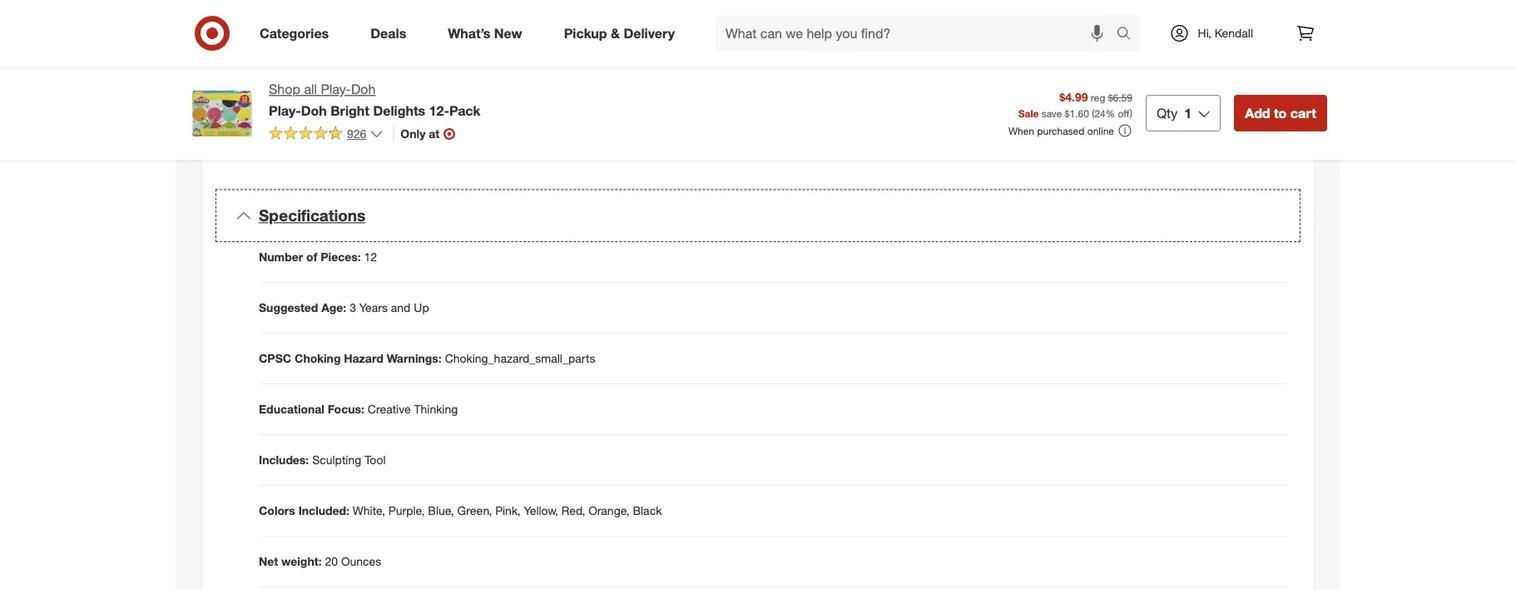 Task type: describe. For each thing, give the bounding box(es) containing it.
1 vertical spatial 3
[[350, 301, 356, 315]]

and
[[290, 6, 314, 21]]

compound
[[838, 13, 897, 27]]

play- inside original play-doh quality: a favorite since 1956, play-doh modeling compound is made primarily with water, salt, and flour, and goes through vigorous testing so it's always high quality and super fun
[[563, 63, 589, 77]]

level
[[1066, 129, 1089, 144]]

delivery
[[624, 25, 675, 41]]

ounce
[[328, 6, 369, 21]]

qty 1
[[1157, 105, 1192, 121]]

to inside button
[[1274, 105, 1287, 121]]

will inside 2- and 1-ounce play-doh cans: your little creator will have plenty of those oh-so- squishy non-toxic play-doh colors with 8 colors in 2-ounce cans and 4 colors in 1-ounce cans, plus a knife
[[562, 6, 579, 21]]

pink,
[[495, 504, 521, 518]]

red,
[[562, 504, 585, 518]]

warnings:
[[387, 351, 442, 366]]

and left the "up"
[[875, 29, 894, 44]]

2
[[882, 0, 888, 11]]

age:
[[321, 301, 346, 315]]

scrape
[[944, 113, 980, 127]]

1 horizontal spatial cans
[[891, 0, 916, 11]]

to inside • includes knife, 2 cans of play-doh sparkle compound, and 10 cans of play-doh brand modeling compound (net • ages 3 years and up • product and colors will vary. • compound not intended to be eaten.
[[935, 63, 945, 77]]

choking_hazard_small_parts
[[445, 351, 595, 366]]

colors inside • includes knife, 2 cans of play-doh sparkle compound, and 10 cans of play-doh brand modeling compound (net • ages 3 years and up • product and colors will vary. • compound not intended to be eaten.
[[871, 46, 903, 61]]

and inside 2- and 1-ounce play-doh cans: your little creator will have plenty of those oh-so- squishy non-toxic play-doh colors with 8 colors in 2-ounce cans and 4 colors in 1-ounce cans, plus a knife
[[614, 23, 634, 37]]

1 vertical spatial 2-
[[539, 23, 550, 37]]

search
[[1109, 27, 1149, 43]]

doh left sparkle
[[959, 0, 981, 11]]

creator
[[522, 6, 559, 21]]

$6.59
[[1108, 91, 1133, 104]]

of up (net
[[920, 0, 930, 11]]

great
[[275, 119, 312, 134]]

add to cart
[[1245, 105, 1317, 121]]

and down years
[[848, 46, 868, 61]]

quality
[[301, 96, 335, 111]]

primarily
[[308, 79, 353, 94]]

4
[[637, 23, 643, 37]]

1 in from the left
[[527, 23, 536, 37]]

image of play-doh bright delights 12-pack image
[[189, 80, 255, 146]]

$4.99 reg $6.59 sale save $ 1.60 ( 24 % off )
[[1018, 90, 1133, 119]]

specifications button
[[216, 189, 1301, 242]]

cpsc choking hazard warnings: choking_hazard_small_parts
[[259, 351, 595, 366]]

2 ounce from the left
[[705, 23, 737, 37]]

kendall
[[1215, 26, 1253, 40]]

holiday
[[316, 119, 364, 134]]

add
[[1245, 105, 1270, 121]]

packs
[[449, 119, 480, 134]]

colors included: white, purple, blue, green, pink, yellow, red, orange, black
[[259, 504, 662, 518]]

play- left brand
[[1170, 0, 1196, 11]]

white,
[[353, 504, 385, 518]]

stuffers
[[619, 119, 658, 134]]

toxic
[[343, 23, 368, 37]]

what's
[[448, 25, 491, 41]]

categories link
[[246, 15, 350, 52]]

with inside 2- and 1-ounce play-doh cans: your little creator will have plenty of those oh-so- squishy non-toxic play-doh colors with 8 colors in 2-ounce cans and 4 colors in 1-ounce cans, plus a knife
[[457, 23, 479, 37]]

of right 10
[[1156, 0, 1166, 11]]

• ages
[[786, 29, 830, 44]]

$
[[1065, 107, 1070, 119]]

weight:
[[281, 554, 322, 569]]

net
[[259, 554, 278, 569]]

doh inside 2- and 1-ounce play-doh cans: your little creator will have plenty of those oh-so- squishy non-toxic play-doh colors with 8 colors in 2-ounce cans and 4 colors in 1-ounce cans, plus a knife
[[404, 6, 430, 21]]

926
[[347, 126, 366, 141]]

on
[[969, 129, 982, 144]]

delights
[[373, 102, 425, 118]]

and inside • to clean, allow to dry, then scrape or vacuum. • molded results vary depending on child's age and level of skill.
[[1043, 129, 1063, 144]]

vacuum.
[[997, 113, 1041, 127]]

years
[[359, 301, 388, 315]]

up
[[414, 301, 429, 315]]

net weight: 20 ounces
[[259, 554, 381, 569]]

play- inside 2- and 1-ounce play-doh cans: your little creator will have plenty of those oh-so- squishy non-toxic play-doh colors with 8 colors in 2-ounce cans and 4 colors in 1-ounce cans, plus a knife
[[373, 6, 404, 21]]

age
[[1021, 129, 1040, 144]]

pickup & delivery
[[564, 25, 675, 41]]

vary.
[[926, 46, 950, 61]]

0 vertical spatial 2-
[[275, 6, 286, 21]]

up
[[897, 29, 911, 44]]

suggested age: 3 years and up
[[259, 301, 429, 315]]

tool
[[365, 453, 386, 467]]

1 horizontal spatial 1-
[[694, 23, 705, 37]]

make
[[484, 119, 512, 134]]

and left 10
[[1089, 0, 1109, 11]]

not
[[866, 63, 883, 77]]

knife,
[[851, 0, 879, 11]]

little
[[497, 6, 519, 21]]

gifts
[[341, 136, 363, 150]]

10
[[1112, 0, 1125, 11]]

when purchased online
[[1009, 124, 1114, 137]]

it's
[[688, 79, 702, 94]]

qty
[[1157, 105, 1178, 121]]

• molded
[[786, 129, 844, 144]]

deals link
[[356, 15, 427, 52]]

a
[[331, 39, 337, 54]]

reg
[[1091, 91, 1105, 104]]

skill.
[[1106, 129, 1128, 144]]

play- up bright
[[321, 81, 351, 97]]

then
[[918, 113, 941, 127]]

compound
[[666, 63, 722, 77]]

$5!
[[400, 136, 415, 150]]

&
[[611, 25, 620, 41]]

so-
[[708, 6, 726, 21]]

number
[[259, 250, 303, 264]]

play- inside "great holiday gift: play-doh packs make christmas stocking stuffers for kids! the perfect kids gifts under $5!"
[[398, 119, 425, 134]]

doh down all
[[301, 102, 327, 118]]

kids!
[[678, 119, 702, 134]]

and left up
[[391, 301, 411, 315]]



Task type: vqa. For each thing, say whether or not it's contained in the screenshot.
20
yes



Task type: locate. For each thing, give the bounding box(es) containing it.
play- inside original play-doh quality: a favorite since 1956, play-doh modeling compound is made primarily with water, salt, and flour, and goes through vigorous testing so it's always high quality and super fun
[[333, 63, 364, 77]]

0 horizontal spatial ounce
[[550, 23, 583, 37]]

and right 'age'
[[1043, 129, 1063, 144]]

1 horizontal spatial ounce
[[705, 23, 737, 37]]

stocking
[[572, 119, 616, 134]]

and left 4
[[614, 23, 634, 37]]

1 horizontal spatial 2-
[[539, 23, 550, 37]]

0 horizontal spatial to
[[883, 113, 893, 127]]

0 horizontal spatial in
[[527, 23, 536, 37]]

plenty
[[610, 6, 642, 21]]

what's new link
[[434, 15, 543, 52]]

doh up hi, at the right top of page
[[1196, 0, 1218, 11]]

to
[[935, 63, 945, 77], [1274, 105, 1287, 121], [883, 113, 893, 127]]

1 vertical spatial play-
[[333, 63, 364, 77]]

0 horizontal spatial 2-
[[275, 6, 286, 21]]

1 horizontal spatial will
[[906, 46, 923, 61]]

0 horizontal spatial with
[[356, 79, 378, 94]]

2 horizontal spatial to
[[1274, 105, 1287, 121]]

1 horizontal spatial to
[[935, 63, 945, 77]]

includes: sculpting tool
[[259, 453, 386, 467]]

choking
[[295, 351, 341, 366]]

black
[[633, 504, 662, 518]]

2- down creator
[[539, 23, 550, 37]]

with inside original play-doh quality: a favorite since 1956, play-doh modeling compound is made primarily with water, salt, and flour, and goes through vigorous testing so it's always high quality and super fun
[[356, 79, 378, 94]]

colors down little
[[492, 23, 524, 37]]

play- right toxic
[[371, 23, 398, 37]]

hazard
[[344, 351, 383, 366]]

0 horizontal spatial 1-
[[317, 6, 328, 21]]

20
[[325, 554, 338, 569]]

with
[[457, 23, 479, 37], [356, 79, 378, 94]]

will
[[562, 6, 579, 21], [906, 46, 923, 61]]

doh up 'water,'
[[364, 63, 390, 77]]

• includes knife, 2 cans of play-doh sparkle compound, and 10 cans of play-doh brand modeling compound (net • ages 3 years and up • product and colors will vary. • compound not intended to be eaten.
[[786, 0, 1252, 77]]

purchased
[[1037, 124, 1085, 137]]

new
[[494, 25, 522, 41]]

non-
[[318, 23, 343, 37]]

doh up vigorous
[[589, 63, 611, 77]]

play- down knife
[[333, 63, 364, 77]]

2 horizontal spatial cans
[[1128, 0, 1153, 11]]

• product
[[786, 46, 845, 61]]

of left skill.
[[1093, 129, 1103, 144]]

2 in from the left
[[682, 23, 691, 37]]

quality:
[[393, 63, 444, 77]]

to left be
[[935, 63, 945, 77]]

of inside • to clean, allow to dry, then scrape or vacuum. • molded results vary depending on child's age and level of skill.
[[1093, 129, 1103, 144]]

doh down 12-
[[425, 119, 446, 134]]

testing
[[633, 79, 669, 94]]

flour,
[[462, 79, 487, 94]]

allow
[[853, 113, 880, 127]]

hi,
[[1198, 26, 1212, 40]]

doh left 'cans:'
[[404, 6, 430, 21]]

hi, kendall
[[1198, 26, 1253, 40]]

add to cart button
[[1234, 95, 1327, 131]]

1 vertical spatial doh
[[364, 63, 390, 77]]

water,
[[381, 79, 412, 94]]

1 horizontal spatial with
[[457, 23, 479, 37]]

3 right age:
[[350, 301, 356, 315]]

1
[[1185, 105, 1192, 121]]

0 horizontal spatial cans
[[586, 23, 611, 37]]

1 vertical spatial will
[[906, 46, 923, 61]]

purple,
[[388, 504, 425, 518]]

12
[[364, 250, 377, 264]]

2- and 1-ounce play-doh cans: your little creator will have plenty of those oh-so- squishy non-toxic play-doh colors with 8 colors in 2-ounce cans and 4 colors in 1-ounce cans, plus a knife
[[275, 6, 737, 54]]

at
[[429, 126, 440, 141]]

1 horizontal spatial doh
[[404, 6, 430, 21]]

1 vertical spatial with
[[356, 79, 378, 94]]

squishy
[[275, 23, 315, 37]]

great holiday gift: play-doh packs make christmas stocking stuffers for kids! the perfect kids gifts under $5!
[[275, 119, 725, 150]]

in down creator
[[527, 23, 536, 37]]

online
[[1088, 124, 1114, 137]]

0 vertical spatial 1-
[[317, 6, 328, 21]]

will inside • includes knife, 2 cans of play-doh sparkle compound, and 10 cans of play-doh brand modeling compound (net • ages 3 years and up • product and colors will vary. • compound not intended to be eaten.
[[906, 46, 923, 61]]

and down primarily
[[339, 96, 358, 111]]

ounce
[[550, 23, 583, 37], [705, 23, 737, 37]]

brand
[[1221, 0, 1252, 11]]

yellow,
[[524, 504, 558, 518]]

those
[[658, 6, 688, 21]]

to inside • to clean, allow to dry, then scrape or vacuum. • molded results vary depending on child's age and level of skill.
[[883, 113, 893, 127]]

play- up great
[[269, 102, 301, 118]]

of
[[920, 0, 930, 11], [1156, 0, 1166, 11], [645, 6, 655, 21], [1093, 129, 1103, 144], [306, 250, 317, 264]]

1 horizontal spatial 3
[[834, 29, 840, 44]]

of up the delivery
[[645, 6, 655, 21]]

perfect
[[275, 136, 313, 150]]

sparkle
[[984, 0, 1024, 11]]

12-
[[429, 102, 449, 118]]

3 inside • includes knife, 2 cans of play-doh sparkle compound, and 10 cans of play-doh brand modeling compound (net • ages 3 years and up • product and colors will vary. • compound not intended to be eaten.
[[834, 29, 840, 44]]

24
[[1095, 107, 1106, 119]]

your
[[471, 6, 494, 21]]

results
[[847, 129, 881, 144]]

always
[[705, 79, 740, 94]]

2- left and at the left of page
[[275, 6, 286, 21]]

play- up what can we help you find? suggestions appear below search box in the top of the page
[[933, 0, 959, 11]]

have
[[582, 6, 607, 21]]

suggested
[[259, 301, 318, 315]]

0 vertical spatial with
[[457, 23, 479, 37]]

play- up $5!
[[398, 119, 425, 134]]

pieces:
[[321, 250, 361, 264]]

to left dry,
[[883, 113, 893, 127]]

doh inside original play-doh quality: a favorite since 1956, play-doh modeling compound is made primarily with water, salt, and flour, and goes through vigorous testing so it's always high quality and super fun
[[589, 63, 611, 77]]

cans right 10
[[1128, 0, 1153, 11]]

0 vertical spatial 3
[[834, 29, 840, 44]]

depending
[[910, 129, 966, 144]]

0 vertical spatial doh
[[404, 6, 430, 21]]

number of pieces: 12
[[259, 250, 377, 264]]

oh-
[[691, 6, 708, 21]]

0 horizontal spatial doh
[[364, 63, 390, 77]]

in
[[527, 23, 536, 37], [682, 23, 691, 37]]

colors down 'cans:'
[[422, 23, 454, 37]]

of left "pieces:" on the left
[[306, 250, 317, 264]]

eaten.
[[965, 63, 997, 77]]

play- up "deals"
[[373, 6, 404, 21]]

doh inside "great holiday gift: play-doh packs make christmas stocking stuffers for kids! the perfect kids gifts under $5!"
[[425, 119, 446, 134]]

cans,
[[275, 39, 303, 54]]

8
[[482, 23, 489, 37]]

modeling
[[786, 13, 835, 27]]

doh up bright
[[351, 81, 376, 97]]

1 ounce from the left
[[550, 23, 583, 37]]

• to clean, allow to dry, then scrape or vacuum. • molded results vary depending on child's age and level of skill.
[[786, 113, 1128, 144]]

through
[[542, 79, 582, 94]]

doh inside original play-doh quality: a favorite since 1956, play-doh modeling compound is made primarily with water, salt, and flour, and goes through vigorous testing so it's always high quality and super fun
[[364, 63, 390, 77]]

in down those
[[682, 23, 691, 37]]

ounce down creator
[[550, 23, 583, 37]]

super
[[361, 96, 391, 111]]

gift:
[[368, 119, 395, 134]]

0 horizontal spatial 3
[[350, 301, 356, 315]]

1-
[[317, 6, 328, 21], [694, 23, 705, 37]]

What can we help you find? suggestions appear below search field
[[716, 15, 1121, 52]]

cans
[[891, 0, 916, 11], [1128, 0, 1153, 11], [586, 23, 611, 37]]

with up super
[[356, 79, 378, 94]]

plus
[[306, 39, 328, 54]]

0 horizontal spatial will
[[562, 6, 579, 21]]

cans down have
[[586, 23, 611, 37]]

the
[[706, 119, 725, 134]]

and down a on the top left of page
[[439, 79, 459, 94]]

with left 8
[[457, 23, 479, 37]]

to right add
[[1274, 105, 1287, 121]]

pack
[[449, 102, 481, 118]]

play- up through
[[563, 63, 589, 77]]

1- down oh-
[[694, 23, 705, 37]]

cans inside 2- and 1-ounce play-doh cans: your little creator will have plenty of those oh-so- squishy non-toxic play-doh colors with 8 colors in 2-ounce cans and 4 colors in 1-ounce cans, plus a knife
[[586, 23, 611, 37]]

a
[[447, 63, 455, 77]]

modeling
[[614, 63, 662, 77]]

doh up quality:
[[398, 23, 419, 37]]

pickup & delivery link
[[550, 15, 696, 52]]

original play-doh quality: a favorite since 1956, play-doh modeling compound is made primarily with water, salt, and flour, and goes through vigorous testing so it's always high quality and super fun
[[275, 63, 740, 111]]

0 horizontal spatial play-
[[333, 63, 364, 77]]

%
[[1106, 107, 1115, 119]]

educational focus: creative thinking
[[259, 402, 458, 417]]

cart
[[1291, 105, 1317, 121]]

blue,
[[428, 504, 454, 518]]

play- inside 2- and 1-ounce play-doh cans: your little creator will have plenty of those oh-so- squishy non-toxic play-doh colors with 8 colors in 2-ounce cans and 4 colors in 1-ounce cans, plus a knife
[[371, 23, 398, 37]]

when
[[1009, 124, 1035, 137]]

will up "intended"
[[906, 46, 923, 61]]

1 horizontal spatial in
[[682, 23, 691, 37]]

and down since
[[490, 79, 510, 94]]

ounce down so- in the top left of the page
[[705, 23, 737, 37]]

1956,
[[530, 63, 559, 77]]

1 horizontal spatial play-
[[373, 6, 404, 21]]

0 vertical spatial will
[[562, 6, 579, 21]]

cans up (net
[[891, 0, 916, 11]]

will left have
[[562, 6, 579, 21]]

doh inside 2- and 1-ounce play-doh cans: your little creator will have plenty of those oh-so- squishy non-toxic play-doh colors with 8 colors in 2-ounce cans and 4 colors in 1-ounce cans, plus a knife
[[398, 23, 419, 37]]

1 vertical spatial 1-
[[694, 23, 705, 37]]

all
[[304, 81, 317, 97]]

colors down those
[[646, 23, 678, 37]]

or
[[983, 113, 994, 127]]

what's new
[[448, 25, 522, 41]]

)
[[1130, 107, 1133, 119]]

colors up not
[[871, 46, 903, 61]]

of inside 2- and 1-ounce play-doh cans: your little creator will have plenty of those oh-so- squishy non-toxic play-doh colors with 8 colors in 2-ounce cans and 4 colors in 1-ounce cans, plus a knife
[[645, 6, 655, 21]]

1- up non-
[[317, 6, 328, 21]]

0 vertical spatial play-
[[373, 6, 404, 21]]

3 left years
[[834, 29, 840, 44]]



